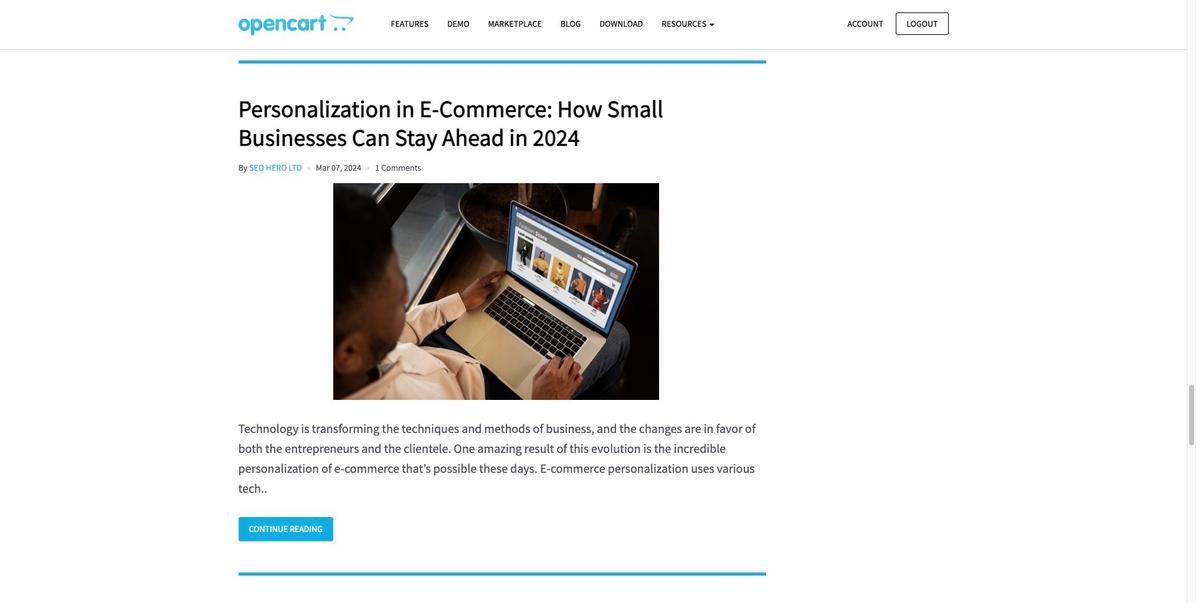 Task type: locate. For each thing, give the bounding box(es) containing it.
opencart - blog image
[[238, 13, 354, 36]]

personalization in e-commerce: how small businesses can stay ahead in 2024 image
[[238, 183, 754, 400]]



Task type: vqa. For each thing, say whether or not it's contained in the screenshot.
COURSES
no



